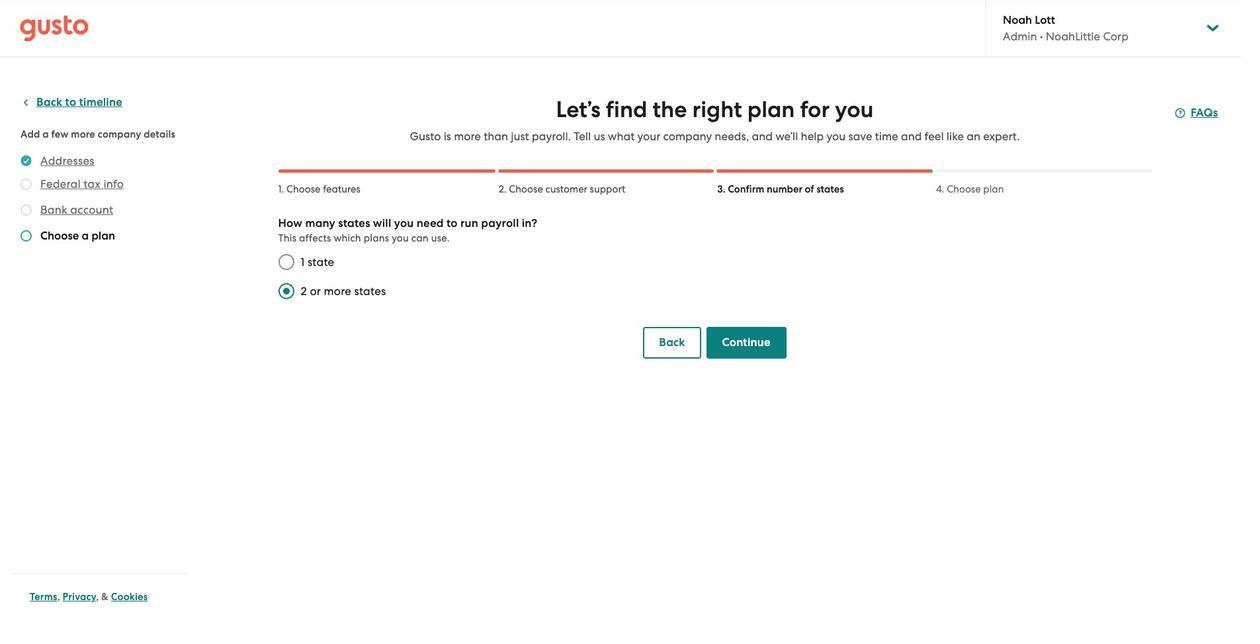 Task type: vqa. For each thing, say whether or not it's contained in the screenshot.
email
no



Task type: locate. For each thing, give the bounding box(es) containing it.
0 vertical spatial back
[[36, 95, 62, 109]]

confirm
[[728, 183, 765, 195]]

to
[[65, 95, 76, 109], [447, 216, 458, 230]]

cookies
[[111, 591, 148, 603]]

choose for choose customer support
[[509, 183, 543, 195]]

to left timeline
[[65, 95, 76, 109]]

you up save
[[836, 96, 874, 123]]

0 horizontal spatial to
[[65, 95, 76, 109]]

expert.
[[984, 130, 1020, 143]]

choose for choose a plan
[[40, 229, 79, 243]]

, left privacy link
[[57, 591, 60, 603]]

gusto
[[410, 130, 441, 143]]

choose for choose plan
[[947, 183, 981, 195]]

federal tax info button
[[40, 176, 124, 192]]

federal tax info
[[40, 177, 124, 191]]

tax
[[84, 177, 101, 191]]

us
[[594, 130, 605, 143]]

we'll
[[776, 130, 799, 143]]

1 vertical spatial back
[[660, 336, 686, 350]]

to inside 'how many states will you need to run payroll in? this affects which plans you can use.'
[[447, 216, 458, 230]]

let's find the right plan for you gusto is more than just payroll. tell us what your company needs, and we'll help you save time and feel like an expert.
[[410, 96, 1020, 143]]

2 vertical spatial plan
[[91, 229, 115, 243]]

payroll
[[481, 216, 519, 230]]

choose inside list
[[40, 229, 79, 243]]

states right 'of'
[[817, 183, 844, 195]]

feel
[[925, 130, 944, 143]]

faqs
[[1192, 106, 1219, 120]]

1 horizontal spatial back
[[660, 336, 686, 350]]

check image down check icon
[[21, 230, 32, 242]]

2 vertical spatial states
[[354, 285, 386, 298]]

choose plan
[[947, 183, 1005, 195]]

0 horizontal spatial back
[[36, 95, 62, 109]]

1 horizontal spatial ,
[[96, 591, 99, 603]]

&
[[101, 591, 109, 603]]

1 vertical spatial a
[[82, 229, 89, 243]]

and left feel
[[902, 130, 922, 143]]

you
[[836, 96, 874, 123], [827, 130, 846, 143], [394, 216, 414, 230], [392, 232, 409, 244]]

noahlittle
[[1046, 30, 1101, 43]]

choose
[[287, 183, 321, 195], [509, 183, 543, 195], [947, 183, 981, 195], [40, 229, 79, 243]]

you right "will"
[[394, 216, 414, 230]]

, left &
[[96, 591, 99, 603]]

check image
[[21, 205, 32, 216]]

states
[[817, 183, 844, 195], [338, 216, 370, 230], [354, 285, 386, 298]]

0 vertical spatial plan
[[748, 96, 795, 123]]

2 check image from the top
[[21, 230, 32, 242]]

2 , from the left
[[96, 591, 99, 603]]

privacy
[[63, 591, 96, 603]]

2 and from the left
[[902, 130, 922, 143]]

plan
[[748, 96, 795, 123], [984, 183, 1005, 195], [91, 229, 115, 243]]

company down the
[[664, 130, 712, 143]]

2 horizontal spatial more
[[454, 130, 481, 143]]

let's
[[556, 96, 601, 123]]

info
[[104, 177, 124, 191]]

plan up we'll
[[748, 96, 795, 123]]

1 vertical spatial plan
[[984, 183, 1005, 195]]

continue button
[[707, 327, 787, 359]]

choose down like at top
[[947, 183, 981, 195]]

choose for choose features
[[287, 183, 321, 195]]

back for back to timeline
[[36, 95, 62, 109]]

0 horizontal spatial ,
[[57, 591, 60, 603]]

to inside button
[[65, 95, 76, 109]]

back to timeline
[[36, 95, 122, 109]]

many
[[305, 216, 336, 230]]

plan inside let's find the right plan for you gusto is more than just payroll. tell us what your company needs, and we'll help you save time and feel like an expert.
[[748, 96, 795, 123]]

company down timeline
[[98, 128, 141, 140]]

1 horizontal spatial more
[[324, 285, 352, 298]]

1 horizontal spatial to
[[447, 216, 458, 230]]

company
[[98, 128, 141, 140], [664, 130, 712, 143]]

support
[[590, 183, 626, 195]]

a left few at the top left
[[43, 128, 49, 140]]

more
[[71, 128, 95, 140], [454, 130, 481, 143], [324, 285, 352, 298]]

just
[[511, 130, 529, 143]]

like
[[947, 130, 965, 143]]

to left run
[[447, 216, 458, 230]]

confirm number of states
[[728, 183, 844, 195]]

1 state radio
[[272, 248, 301, 277]]

choose down bank
[[40, 229, 79, 243]]

an
[[967, 130, 981, 143]]

choose customer support
[[509, 183, 626, 195]]

1 horizontal spatial plan
[[748, 96, 795, 123]]

2 or more states
[[301, 285, 386, 298]]

more inside let's find the right plan for you gusto is more than just payroll. tell us what your company needs, and we'll help you save time and feel like an expert.
[[454, 130, 481, 143]]

noah
[[1004, 13, 1033, 27]]

1 and from the left
[[752, 130, 773, 143]]

2
[[301, 285, 307, 298]]

0 vertical spatial check image
[[21, 179, 32, 190]]

more right is
[[454, 130, 481, 143]]

0 horizontal spatial plan
[[91, 229, 115, 243]]

lott
[[1036, 13, 1056, 27]]

save
[[849, 130, 873, 143]]

check image down circle check icon
[[21, 179, 32, 190]]

choose up in?
[[509, 183, 543, 195]]

1 vertical spatial to
[[447, 216, 458, 230]]

few
[[51, 128, 69, 140]]

0 vertical spatial to
[[65, 95, 76, 109]]

more right or
[[324, 285, 352, 298]]

1 vertical spatial check image
[[21, 230, 32, 242]]

0 horizontal spatial and
[[752, 130, 773, 143]]

states down plans
[[354, 285, 386, 298]]

1 horizontal spatial company
[[664, 130, 712, 143]]

1 horizontal spatial a
[[82, 229, 89, 243]]

a down account
[[82, 229, 89, 243]]

find
[[606, 96, 648, 123]]

and
[[752, 130, 773, 143], [902, 130, 922, 143]]

a
[[43, 128, 49, 140], [82, 229, 89, 243]]

more right few at the top left
[[71, 128, 95, 140]]

0 vertical spatial states
[[817, 183, 844, 195]]

a for plan
[[82, 229, 89, 243]]

back
[[36, 95, 62, 109], [660, 336, 686, 350]]

corp
[[1104, 30, 1129, 43]]

choose a plan list
[[21, 153, 183, 247]]

1 vertical spatial states
[[338, 216, 370, 230]]

plan down account
[[91, 229, 115, 243]]

bank account
[[40, 203, 113, 216]]

time
[[876, 130, 899, 143]]

check image
[[21, 179, 32, 190], [21, 230, 32, 242]]

and left we'll
[[752, 130, 773, 143]]

can
[[412, 232, 429, 244]]

states up which
[[338, 216, 370, 230]]

1 horizontal spatial and
[[902, 130, 922, 143]]

0 vertical spatial a
[[43, 128, 49, 140]]

1 state
[[301, 256, 335, 269]]

you right help at right top
[[827, 130, 846, 143]]

0 horizontal spatial a
[[43, 128, 49, 140]]

a inside list
[[82, 229, 89, 243]]

choose up how
[[287, 183, 321, 195]]

plan down "expert."
[[984, 183, 1005, 195]]

,
[[57, 591, 60, 603], [96, 591, 99, 603]]



Task type: describe. For each thing, give the bounding box(es) containing it.
addresses button
[[40, 153, 94, 169]]

back button
[[644, 327, 701, 359]]

1
[[301, 256, 305, 269]]

back to timeline button
[[21, 95, 122, 111]]

add
[[21, 128, 40, 140]]

run
[[461, 216, 479, 230]]

terms
[[30, 591, 57, 603]]

will
[[373, 216, 392, 230]]

admin
[[1004, 30, 1038, 43]]

of
[[805, 183, 815, 195]]

0 horizontal spatial more
[[71, 128, 95, 140]]

for
[[801, 96, 830, 123]]

or
[[310, 285, 321, 298]]

what
[[608, 130, 635, 143]]

faqs button
[[1176, 105, 1219, 121]]

1 , from the left
[[57, 591, 60, 603]]

home image
[[20, 15, 89, 41]]

account
[[70, 203, 113, 216]]

terms link
[[30, 591, 57, 603]]

help
[[801, 130, 824, 143]]

payroll.
[[532, 130, 571, 143]]

back for back
[[660, 336, 686, 350]]

states for more
[[354, 285, 386, 298]]

than
[[484, 130, 508, 143]]

company inside let's find the right plan for you gusto is more than just payroll. tell us what your company needs, and we'll help you save time and feel like an expert.
[[664, 130, 712, 143]]

which
[[334, 232, 361, 244]]

bank account button
[[40, 202, 113, 218]]

2 or more states radio
[[272, 277, 301, 306]]

details
[[144, 128, 176, 140]]

plans
[[364, 232, 389, 244]]

circle check image
[[21, 153, 32, 169]]

•
[[1040, 30, 1044, 43]]

states inside 'how many states will you need to run payroll in? this affects which plans you can use.'
[[338, 216, 370, 230]]

privacy link
[[63, 591, 96, 603]]

how many states will you need to run payroll in? this affects which plans you can use.
[[278, 216, 538, 244]]

states for of
[[817, 183, 844, 195]]

cookies button
[[111, 589, 148, 605]]

features
[[323, 183, 361, 195]]

addresses
[[40, 154, 94, 167]]

affects
[[299, 232, 331, 244]]

you left can
[[392, 232, 409, 244]]

2 horizontal spatial plan
[[984, 183, 1005, 195]]

state
[[308, 256, 335, 269]]

timeline
[[79, 95, 122, 109]]

the
[[653, 96, 687, 123]]

need
[[417, 216, 444, 230]]

in?
[[522, 216, 538, 230]]

terms , privacy , & cookies
[[30, 591, 148, 603]]

customer
[[546, 183, 588, 195]]

bank
[[40, 203, 68, 216]]

noah lott admin • noahlittle corp
[[1004, 13, 1129, 43]]

federal
[[40, 177, 81, 191]]

needs,
[[715, 130, 750, 143]]

is
[[444, 130, 451, 143]]

add a few more company details
[[21, 128, 176, 140]]

a for few
[[43, 128, 49, 140]]

choose a plan
[[40, 229, 115, 243]]

use.
[[431, 232, 450, 244]]

right
[[693, 96, 742, 123]]

0 horizontal spatial company
[[98, 128, 141, 140]]

tell
[[574, 130, 591, 143]]

plan inside choose a plan list
[[91, 229, 115, 243]]

how
[[278, 216, 303, 230]]

your
[[638, 130, 661, 143]]

number
[[767, 183, 803, 195]]

this
[[278, 232, 297, 244]]

continue
[[723, 336, 771, 350]]

1 check image from the top
[[21, 179, 32, 190]]

choose features
[[287, 183, 361, 195]]



